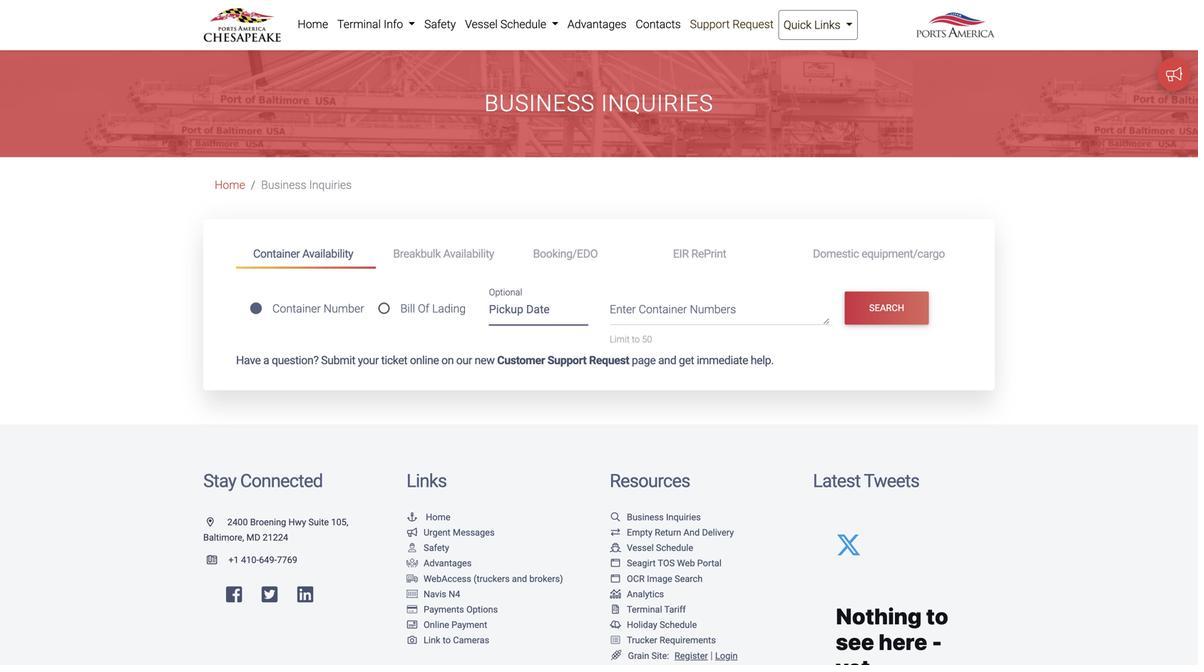 Task type: describe. For each thing, give the bounding box(es) containing it.
facebook square image
[[226, 586, 242, 604]]

domestic
[[813, 247, 859, 261]]

twitter square image
[[262, 586, 278, 604]]

hand receiving image
[[407, 559, 418, 568]]

ship image
[[610, 544, 621, 553]]

hwy
[[289, 517, 306, 528]]

0 horizontal spatial home
[[215, 178, 245, 192]]

quick links
[[784, 18, 844, 32]]

n4
[[449, 589, 460, 600]]

info
[[384, 17, 403, 31]]

quick
[[784, 18, 812, 32]]

to for cameras
[[443, 635, 451, 646]]

stay
[[203, 471, 236, 492]]

trucker requirements link
[[610, 635, 716, 646]]

return
[[655, 528, 682, 538]]

holiday
[[627, 620, 658, 631]]

container for container number
[[273, 302, 321, 316]]

empty
[[627, 528, 653, 538]]

eir reprint link
[[656, 241, 796, 267]]

ticket
[[381, 354, 408, 368]]

customer support request link
[[497, 354, 630, 368]]

user hard hat image
[[407, 544, 418, 553]]

search image
[[610, 513, 621, 522]]

limit
[[610, 334, 630, 345]]

reprint
[[692, 247, 727, 261]]

webaccess (truckers and brokers)
[[424, 574, 563, 585]]

1 vertical spatial inquiries
[[309, 178, 352, 192]]

ocr image search
[[627, 574, 703, 585]]

analytics
[[627, 589, 664, 600]]

register link
[[672, 651, 708, 662]]

1 horizontal spatial home
[[298, 17, 328, 31]]

of
[[418, 302, 430, 316]]

portal
[[698, 558, 722, 569]]

105,
[[331, 517, 349, 528]]

breakbulk
[[393, 247, 441, 261]]

baltimore,
[[203, 533, 244, 543]]

support request link
[[686, 10, 779, 39]]

online
[[410, 354, 439, 368]]

register
[[675, 651, 708, 662]]

ocr
[[627, 574, 645, 585]]

number
[[324, 302, 364, 316]]

bells image
[[610, 621, 621, 630]]

2 vertical spatial inquiries
[[666, 512, 701, 523]]

on
[[442, 354, 454, 368]]

contacts
[[636, 17, 681, 31]]

numbers
[[690, 303, 737, 316]]

1 horizontal spatial vessel schedule
[[627, 543, 694, 554]]

domestic equipment/cargo link
[[796, 241, 963, 267]]

image
[[647, 574, 673, 585]]

link to cameras link
[[407, 635, 490, 646]]

0 vertical spatial vessel
[[465, 17, 498, 31]]

camera image
[[407, 636, 418, 645]]

credit card front image
[[407, 621, 418, 630]]

tariff
[[665, 605, 686, 615]]

anchor image
[[407, 513, 418, 522]]

0 vertical spatial schedule
[[501, 17, 547, 31]]

grain site: register | login
[[628, 650, 738, 662]]

terminal for terminal tariff
[[627, 605, 663, 615]]

2400
[[227, 517, 248, 528]]

container availability link
[[236, 241, 376, 269]]

wheat image
[[610, 651, 623, 661]]

quick links link
[[779, 10, 858, 40]]

terminal tariff
[[627, 605, 686, 615]]

get
[[679, 354, 695, 368]]

support request
[[690, 17, 774, 31]]

payments options link
[[407, 605, 498, 615]]

urgent messages
[[424, 528, 495, 538]]

submit
[[321, 354, 355, 368]]

search inside button
[[870, 303, 905, 314]]

0 horizontal spatial and
[[512, 574, 527, 585]]

resources
[[610, 471, 690, 492]]

home link for urgent messages 'link'
[[407, 512, 451, 523]]

2400 broening hwy suite 105, baltimore, md 21224 link
[[203, 517, 349, 543]]

navis
[[424, 589, 447, 600]]

your
[[358, 354, 379, 368]]

terminal for terminal info
[[337, 17, 381, 31]]

our
[[456, 354, 472, 368]]

help.
[[751, 354, 774, 368]]

search button
[[845, 292, 929, 325]]

payments options
[[424, 605, 498, 615]]

contacts link
[[631, 10, 686, 39]]

have a question? submit your ticket online on our new customer support request page and get immediate help.
[[236, 354, 774, 368]]

to for 50
[[632, 334, 640, 345]]

connected
[[240, 471, 323, 492]]

online
[[424, 620, 449, 631]]

availability for breakbulk availability
[[443, 247, 494, 261]]

eir
[[673, 247, 689, 261]]

question?
[[272, 354, 319, 368]]

(truckers
[[474, 574, 510, 585]]

schedule for ship icon
[[656, 543, 694, 554]]

seagirt
[[627, 558, 656, 569]]

browser image
[[610, 559, 621, 568]]

container for container availability
[[253, 247, 300, 261]]

linkedin image
[[297, 586, 313, 604]]

lading
[[432, 302, 466, 316]]

new
[[475, 354, 495, 368]]

1 horizontal spatial support
[[690, 17, 730, 31]]

|
[[711, 650, 713, 662]]

container up 50
[[639, 303, 687, 316]]

1 horizontal spatial vessel
[[627, 543, 654, 554]]

customer
[[497, 354, 545, 368]]

webaccess (truckers and brokers) link
[[407, 574, 563, 585]]



Task type: locate. For each thing, give the bounding box(es) containing it.
0 horizontal spatial to
[[443, 635, 451, 646]]

0 horizontal spatial request
[[589, 354, 630, 368]]

links
[[815, 18, 841, 32], [407, 471, 447, 492]]

advantages up webaccess
[[424, 558, 472, 569]]

+1 410-649-7769 link
[[203, 555, 297, 566]]

suite
[[309, 517, 329, 528]]

1 vertical spatial safety
[[424, 543, 449, 554]]

1 horizontal spatial request
[[733, 17, 774, 31]]

empty return and delivery link
[[610, 528, 734, 538]]

1 horizontal spatial vessel schedule link
[[610, 543, 694, 554]]

advantages link left contacts
[[563, 10, 631, 39]]

delivery
[[702, 528, 734, 538]]

1 availability from the left
[[302, 247, 353, 261]]

availability
[[302, 247, 353, 261], [443, 247, 494, 261]]

2 horizontal spatial business
[[627, 512, 664, 523]]

terminal info
[[337, 17, 406, 31]]

1 vertical spatial vessel
[[627, 543, 654, 554]]

0 vertical spatial terminal
[[337, 17, 381, 31]]

urgent messages link
[[407, 528, 495, 538]]

0 horizontal spatial home link
[[215, 178, 245, 192]]

terminal info link
[[333, 10, 420, 39]]

0 vertical spatial support
[[690, 17, 730, 31]]

and
[[684, 528, 700, 538]]

1 horizontal spatial terminal
[[627, 605, 663, 615]]

links inside quick links link
[[815, 18, 841, 32]]

21224
[[263, 533, 288, 543]]

bill
[[401, 302, 415, 316]]

Enter Container Numbers text field
[[610, 301, 830, 325]]

bullhorn image
[[407, 528, 418, 537]]

1 vertical spatial links
[[407, 471, 447, 492]]

latest tweets
[[813, 471, 920, 492]]

messages
[[453, 528, 495, 538]]

2 vertical spatial business
[[627, 512, 664, 523]]

and left 'brokers)'
[[512, 574, 527, 585]]

1 vertical spatial home link
[[215, 178, 245, 192]]

0 vertical spatial home link
[[293, 10, 333, 39]]

terminal
[[337, 17, 381, 31], [627, 605, 663, 615]]

request
[[733, 17, 774, 31], [589, 354, 630, 368]]

1 vertical spatial request
[[589, 354, 630, 368]]

safety right info
[[425, 17, 456, 31]]

tos
[[658, 558, 675, 569]]

1 horizontal spatial home link
[[293, 10, 333, 39]]

1 vertical spatial to
[[443, 635, 451, 646]]

links right quick
[[815, 18, 841, 32]]

seagirt tos web portal link
[[610, 558, 722, 569]]

1 vertical spatial business
[[261, 178, 307, 192]]

0 vertical spatial advantages link
[[563, 10, 631, 39]]

1 vertical spatial business inquiries
[[261, 178, 352, 192]]

search down domestic equipment/cargo link
[[870, 303, 905, 314]]

7769
[[277, 555, 297, 566]]

home link
[[293, 10, 333, 39], [215, 178, 245, 192], [407, 512, 451, 523]]

vessel schedule inside "link"
[[465, 17, 549, 31]]

map marker alt image
[[207, 518, 225, 527]]

safety link for terminal info link
[[420, 10, 461, 39]]

0 vertical spatial advantages
[[568, 17, 627, 31]]

safety link down urgent
[[407, 543, 449, 554]]

login
[[716, 651, 738, 662]]

file invoice image
[[610, 605, 621, 615]]

booking/edo link
[[516, 241, 656, 267]]

immediate
[[697, 354, 749, 368]]

payment
[[452, 620, 488, 631]]

1 horizontal spatial availability
[[443, 247, 494, 261]]

safety down urgent
[[424, 543, 449, 554]]

a
[[263, 354, 269, 368]]

breakbulk availability link
[[376, 241, 516, 267]]

1 horizontal spatial to
[[632, 334, 640, 345]]

0 vertical spatial inquiries
[[602, 90, 714, 117]]

1 horizontal spatial advantages
[[568, 17, 627, 31]]

0 vertical spatial vessel schedule link
[[461, 10, 563, 39]]

analytics link
[[610, 589, 664, 600]]

+1
[[229, 555, 239, 566]]

0 vertical spatial business
[[485, 90, 595, 117]]

availability right the breakbulk
[[443, 247, 494, 261]]

1 vertical spatial support
[[548, 354, 587, 368]]

options
[[467, 605, 498, 615]]

online payment link
[[407, 620, 488, 631]]

1 vertical spatial terminal
[[627, 605, 663, 615]]

0 horizontal spatial vessel schedule
[[465, 17, 549, 31]]

search down web at bottom right
[[675, 574, 703, 585]]

0 horizontal spatial links
[[407, 471, 447, 492]]

list alt image
[[610, 636, 621, 645]]

and
[[659, 354, 677, 368], [512, 574, 527, 585]]

1 horizontal spatial search
[[870, 303, 905, 314]]

0 horizontal spatial terminal
[[337, 17, 381, 31]]

2 vertical spatial home
[[426, 512, 451, 523]]

410-
[[241, 555, 259, 566]]

safety link right info
[[420, 10, 461, 39]]

2 horizontal spatial home
[[426, 512, 451, 523]]

vessel schedule link
[[461, 10, 563, 39], [610, 543, 694, 554]]

analytics image
[[610, 590, 621, 599]]

0 horizontal spatial vessel
[[465, 17, 498, 31]]

business inquiries link
[[610, 512, 701, 523]]

2400 broening hwy suite 105, baltimore, md 21224
[[203, 517, 349, 543]]

1 vertical spatial home
[[215, 178, 245, 192]]

site:
[[652, 651, 670, 662]]

1 vertical spatial vessel schedule link
[[610, 543, 694, 554]]

enter
[[610, 303, 636, 316]]

1 vertical spatial advantages
[[424, 558, 472, 569]]

0 horizontal spatial availability
[[302, 247, 353, 261]]

+1 410-649-7769
[[229, 555, 297, 566]]

and left get
[[659, 354, 677, 368]]

0 horizontal spatial advantages link
[[407, 558, 472, 569]]

credit card image
[[407, 605, 418, 615]]

holiday schedule
[[627, 620, 697, 631]]

navis n4
[[424, 589, 460, 600]]

enter container numbers
[[610, 303, 737, 316]]

0 vertical spatial to
[[632, 334, 640, 345]]

grain
[[628, 651, 650, 662]]

terminal down analytics
[[627, 605, 663, 615]]

stay connected
[[203, 471, 323, 492]]

649-
[[259, 555, 277, 566]]

safety link for urgent messages 'link'
[[407, 543, 449, 554]]

container storage image
[[407, 590, 418, 599]]

advantages link up webaccess
[[407, 558, 472, 569]]

home link for terminal info link
[[293, 10, 333, 39]]

1 vertical spatial advantages link
[[407, 558, 472, 569]]

2 availability from the left
[[443, 247, 494, 261]]

eir reprint
[[673, 247, 727, 261]]

0 horizontal spatial business
[[261, 178, 307, 192]]

1 horizontal spatial business
[[485, 90, 595, 117]]

container number
[[273, 302, 364, 316]]

broening
[[250, 517, 286, 528]]

container up container number
[[253, 247, 300, 261]]

webaccess
[[424, 574, 472, 585]]

1 vertical spatial schedule
[[656, 543, 694, 554]]

container left "number"
[[273, 302, 321, 316]]

vessel
[[465, 17, 498, 31], [627, 543, 654, 554]]

1 vertical spatial vessel schedule
[[627, 543, 694, 554]]

to left 50
[[632, 334, 640, 345]]

link to cameras
[[424, 635, 490, 646]]

domestic equipment/cargo
[[813, 247, 945, 261]]

0 vertical spatial search
[[870, 303, 905, 314]]

0 vertical spatial vessel schedule
[[465, 17, 549, 31]]

requirements
[[660, 635, 716, 646]]

0 horizontal spatial support
[[548, 354, 587, 368]]

0 vertical spatial business inquiries
[[485, 90, 714, 117]]

0 vertical spatial home
[[298, 17, 328, 31]]

1 horizontal spatial links
[[815, 18, 841, 32]]

0 vertical spatial links
[[815, 18, 841, 32]]

phone office image
[[207, 556, 229, 565]]

0 horizontal spatial search
[[675, 574, 703, 585]]

to
[[632, 334, 640, 345], [443, 635, 451, 646]]

availability for container availability
[[302, 247, 353, 261]]

1 horizontal spatial advantages link
[[563, 10, 631, 39]]

cameras
[[453, 635, 490, 646]]

browser image
[[610, 575, 621, 584]]

1 vertical spatial safety link
[[407, 543, 449, 554]]

request left quick
[[733, 17, 774, 31]]

0 vertical spatial safety link
[[420, 10, 461, 39]]

1 horizontal spatial and
[[659, 354, 677, 368]]

truck container image
[[407, 575, 418, 584]]

container availability
[[253, 247, 353, 261]]

support right 'customer'
[[548, 354, 587, 368]]

urgent
[[424, 528, 451, 538]]

1 vertical spatial and
[[512, 574, 527, 585]]

trucker
[[627, 635, 658, 646]]

0 vertical spatial safety
[[425, 17, 456, 31]]

to right "link"
[[443, 635, 451, 646]]

0 vertical spatial request
[[733, 17, 774, 31]]

seagirt tos web portal
[[627, 558, 722, 569]]

2 vertical spatial schedule
[[660, 620, 697, 631]]

0 vertical spatial and
[[659, 354, 677, 368]]

links up anchor icon
[[407, 471, 447, 492]]

terminal tariff link
[[610, 605, 686, 615]]

breakbulk availability
[[393, 247, 494, 261]]

page
[[632, 354, 656, 368]]

advantages left contacts link
[[568, 17, 627, 31]]

availability up container number
[[302, 247, 353, 261]]

equipment/cargo
[[862, 247, 945, 261]]

link
[[424, 635, 441, 646]]

schedule for bells icon
[[660, 620, 697, 631]]

online payment
[[424, 620, 488, 631]]

ocr image search link
[[610, 574, 703, 585]]

1 vertical spatial search
[[675, 574, 703, 585]]

0 horizontal spatial vessel schedule link
[[461, 10, 563, 39]]

request down limit
[[589, 354, 630, 368]]

advantages link
[[563, 10, 631, 39], [407, 558, 472, 569]]

booking/edo
[[533, 247, 598, 261]]

have
[[236, 354, 261, 368]]

terminal left info
[[337, 17, 381, 31]]

2 horizontal spatial home link
[[407, 512, 451, 523]]

search
[[870, 303, 905, 314], [675, 574, 703, 585]]

brokers)
[[530, 574, 563, 585]]

2 vertical spatial business inquiries
[[627, 512, 701, 523]]

2 vertical spatial home link
[[407, 512, 451, 523]]

0 horizontal spatial advantages
[[424, 558, 472, 569]]

support right contacts link
[[690, 17, 730, 31]]

exchange image
[[610, 528, 621, 537]]



Task type: vqa. For each thing, say whether or not it's contained in the screenshot.
Facility related to Facility Details
no



